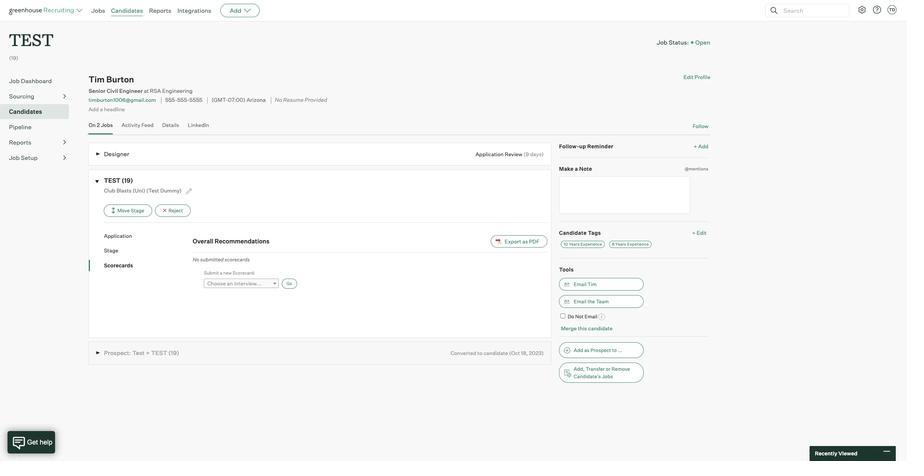 Task type: locate. For each thing, give the bounding box(es) containing it.
add, transfer or remove candidate's jobs button
[[560, 363, 644, 383]]

0 horizontal spatial reports
[[9, 139, 31, 146]]

move stage button
[[104, 205, 152, 217]]

integrations
[[178, 7, 212, 14]]

0 vertical spatial a
[[100, 106, 103, 112]]

blasts
[[116, 187, 132, 194]]

+
[[694, 143, 698, 149], [693, 230, 696, 236], [146, 350, 150, 357]]

2
[[97, 122, 100, 128]]

integrations link
[[178, 7, 212, 14]]

1 vertical spatial candidates
[[9, 108, 42, 116]]

follow-up reminder
[[560, 143, 614, 149]]

1 vertical spatial as
[[585, 348, 590, 354]]

1 vertical spatial candidate
[[484, 350, 508, 357]]

1 vertical spatial a
[[575, 166, 579, 172]]

reports down pipeline
[[9, 139, 31, 146]]

reports link left integrations
[[149, 7, 172, 14]]

1 horizontal spatial no
[[275, 97, 282, 104]]

application down "move"
[[104, 233, 132, 239]]

1 vertical spatial edit
[[697, 230, 707, 236]]

2 555- from the left
[[177, 97, 190, 104]]

new
[[223, 270, 232, 276]]

reports link up job setup link
[[9, 138, 66, 147]]

job left status:
[[657, 39, 668, 46]]

stage right "move"
[[131, 208, 144, 214]]

years
[[569, 242, 580, 247], [616, 242, 627, 247]]

2 years from the left
[[616, 242, 627, 247]]

2 vertical spatial test
[[151, 350, 167, 357]]

1 vertical spatial job
[[9, 77, 20, 85]]

0 horizontal spatial no
[[193, 257, 199, 263]]

2 experience from the left
[[628, 242, 649, 247]]

add for add as prospect to ...
[[574, 348, 584, 354]]

0 horizontal spatial experience
[[581, 242, 603, 247]]

1 years from the left
[[569, 242, 580, 247]]

overall
[[193, 238, 214, 245]]

experience
[[581, 242, 603, 247], [628, 242, 649, 247]]

1 vertical spatial candidates link
[[9, 107, 66, 116]]

0 vertical spatial test
[[9, 28, 54, 51]]

07:00)
[[228, 97, 246, 104]]

converted to candidate (oct 18, 2023)
[[451, 350, 544, 357]]

1 vertical spatial +
[[693, 230, 696, 236]]

headline
[[104, 106, 125, 112]]

test down greenhouse recruiting image
[[9, 28, 54, 51]]

Do Not Email checkbox
[[561, 314, 566, 319]]

1 horizontal spatial experience
[[628, 242, 649, 247]]

follow link
[[693, 123, 709, 130]]

as left the prospect
[[585, 348, 590, 354]]

application left review
[[476, 151, 504, 157]]

(19)
[[9, 55, 18, 61], [122, 177, 133, 185], [169, 350, 179, 357]]

stage
[[131, 208, 144, 214], [104, 248, 118, 254]]

candidates link
[[111, 7, 143, 14], [9, 107, 66, 116]]

or
[[606, 366, 611, 372]]

1 horizontal spatial edit
[[697, 230, 707, 236]]

job up sourcing
[[9, 77, 20, 85]]

to right converted
[[478, 350, 483, 357]]

0 vertical spatial reports
[[149, 7, 172, 14]]

job for job dashboard
[[9, 77, 20, 85]]

1 horizontal spatial candidates link
[[111, 7, 143, 14]]

no for no resume provided
[[275, 97, 282, 104]]

pipeline
[[9, 123, 32, 131]]

provided
[[305, 97, 327, 104]]

1 vertical spatial tim
[[588, 281, 597, 287]]

1 vertical spatial application
[[104, 233, 132, 239]]

scorecard:
[[233, 270, 255, 276]]

stage up scorecards
[[104, 248, 118, 254]]

1 horizontal spatial to
[[613, 348, 617, 354]]

club blasts (uni) (test dummy)
[[104, 187, 183, 194]]

0 horizontal spatial test
[[9, 28, 54, 51]]

1 horizontal spatial candidates
[[111, 7, 143, 14]]

dashboard
[[21, 77, 52, 85]]

a left note
[[575, 166, 579, 172]]

do not email
[[568, 314, 598, 320]]

test
[[9, 28, 54, 51], [104, 177, 121, 185], [151, 350, 167, 357]]

submit
[[204, 270, 219, 276]]

18,
[[522, 350, 528, 357]]

job left setup
[[9, 154, 20, 162]]

candidate's
[[574, 374, 601, 380]]

0 horizontal spatial application
[[104, 233, 132, 239]]

as for export
[[523, 238, 528, 245]]

2 vertical spatial job
[[9, 154, 20, 162]]

add for add a headline
[[89, 106, 99, 112]]

candidates down sourcing
[[9, 108, 42, 116]]

as left pdf
[[523, 238, 528, 245]]

0 vertical spatial job
[[657, 39, 668, 46]]

...
[[618, 348, 623, 354]]

0 vertical spatial reports link
[[149, 7, 172, 14]]

1 experience from the left
[[581, 242, 603, 247]]

email right not
[[585, 314, 598, 320]]

as
[[523, 238, 528, 245], [585, 348, 590, 354]]

1 vertical spatial stage
[[104, 248, 118, 254]]

1 horizontal spatial reports
[[149, 7, 172, 14]]

export as pdf link
[[491, 235, 548, 248]]

scorecards
[[225, 257, 250, 263]]

1 vertical spatial email
[[574, 299, 587, 305]]

job status:
[[657, 39, 689, 46]]

no left resume
[[275, 97, 282, 104]]

move
[[118, 208, 130, 214]]

experience down tags
[[581, 242, 603, 247]]

(19) up blasts
[[122, 177, 133, 185]]

0 vertical spatial (19)
[[9, 55, 18, 61]]

go link
[[282, 279, 297, 289]]

0 horizontal spatial edit
[[684, 74, 694, 80]]

a left new
[[220, 270, 222, 276]]

note
[[580, 166, 593, 172]]

candidates link up pipeline link
[[9, 107, 66, 116]]

as inside add as prospect to ... button
[[585, 348, 590, 354]]

2 horizontal spatial a
[[575, 166, 579, 172]]

(gmt-07:00) arizona
[[212, 97, 266, 104]]

1 horizontal spatial (19)
[[122, 177, 133, 185]]

merge
[[562, 326, 577, 332]]

rsa
[[150, 88, 161, 95]]

add for add
[[230, 7, 242, 14]]

email for email tim
[[574, 281, 587, 287]]

application
[[476, 151, 504, 157], [104, 233, 132, 239]]

10 years experience
[[564, 242, 603, 247]]

2 vertical spatial email
[[585, 314, 598, 320]]

scorecards
[[104, 262, 133, 269]]

candidate
[[589, 326, 613, 332], [484, 350, 508, 357]]

2 horizontal spatial test
[[151, 350, 167, 357]]

as inside export as pdf link
[[523, 238, 528, 245]]

experience right 8
[[628, 242, 649, 247]]

(19) down the "test" "link"
[[9, 55, 18, 61]]

(gmt-
[[212, 97, 228, 104]]

engineer
[[119, 88, 143, 95]]

0 vertical spatial application
[[476, 151, 504, 157]]

to
[[613, 348, 617, 354], [478, 350, 483, 357]]

application for application
[[104, 233, 132, 239]]

0 horizontal spatial as
[[523, 238, 528, 245]]

555-
[[165, 97, 177, 104], [177, 97, 190, 104]]

submit a new scorecard:
[[204, 270, 255, 276]]

reports
[[149, 7, 172, 14], [9, 139, 31, 146]]

(19) right test
[[169, 350, 179, 357]]

0 horizontal spatial candidate
[[484, 350, 508, 357]]

candidate left (oct
[[484, 350, 508, 357]]

0 vertical spatial edit
[[684, 74, 694, 80]]

edit
[[684, 74, 694, 80], [697, 230, 707, 236]]

add a headline
[[89, 106, 125, 112]]

years right 10
[[569, 242, 580, 247]]

0 horizontal spatial candidates link
[[9, 107, 66, 116]]

reject
[[169, 208, 183, 214]]

0 vertical spatial as
[[523, 238, 528, 245]]

status:
[[669, 39, 689, 46]]

tim up senior
[[89, 74, 105, 84]]

0 horizontal spatial tim
[[89, 74, 105, 84]]

0 horizontal spatial stage
[[104, 248, 118, 254]]

years right 8
[[616, 242, 627, 247]]

(uni)
[[133, 187, 145, 194]]

1 vertical spatial reports link
[[9, 138, 66, 147]]

1 horizontal spatial a
[[220, 270, 222, 276]]

+ for + edit
[[693, 230, 696, 236]]

email left the
[[574, 299, 587, 305]]

reminder
[[588, 143, 614, 149]]

test up club
[[104, 177, 121, 185]]

viewed
[[839, 451, 858, 457]]

0 vertical spatial no
[[275, 97, 282, 104]]

candidates link right jobs link
[[111, 7, 143, 14]]

to left ...
[[613, 348, 617, 354]]

years for 8
[[616, 242, 627, 247]]

1 vertical spatial test
[[104, 177, 121, 185]]

as for add
[[585, 348, 590, 354]]

0 vertical spatial tim
[[89, 74, 105, 84]]

1 horizontal spatial tim
[[588, 281, 597, 287]]

1 vertical spatial (19)
[[122, 177, 133, 185]]

2 horizontal spatial (19)
[[169, 350, 179, 357]]

job for job setup
[[9, 154, 20, 162]]

add inside popup button
[[230, 7, 242, 14]]

candidates right jobs link
[[111, 7, 143, 14]]

test right test
[[151, 350, 167, 357]]

0 horizontal spatial a
[[100, 106, 103, 112]]

no left submitted
[[193, 257, 199, 263]]

0 vertical spatial +
[[694, 143, 698, 149]]

experience for 10 years experience
[[581, 242, 603, 247]]

do
[[568, 314, 575, 320]]

0 horizontal spatial reports link
[[9, 138, 66, 147]]

0 horizontal spatial years
[[569, 242, 580, 247]]

test for test
[[9, 28, 54, 51]]

email up email the team
[[574, 281, 587, 287]]

1 horizontal spatial stage
[[131, 208, 144, 214]]

tim up the
[[588, 281, 597, 287]]

edit profile link
[[684, 74, 711, 80]]

2 vertical spatial jobs
[[602, 374, 614, 380]]

a left headline
[[100, 106, 103, 112]]

reports left integrations
[[149, 7, 172, 14]]

1 horizontal spatial candidate
[[589, 326, 613, 332]]

+ add link
[[694, 143, 709, 150]]

candidate right this
[[589, 326, 613, 332]]

job
[[657, 39, 668, 46], [9, 77, 20, 85], [9, 154, 20, 162]]

0 vertical spatial candidates link
[[111, 7, 143, 14]]

export as pdf
[[505, 238, 540, 245]]

2 vertical spatial +
[[146, 350, 150, 357]]

years for 10
[[569, 242, 580, 247]]

email for email the team
[[574, 299, 587, 305]]

2 vertical spatial a
[[220, 270, 222, 276]]

0 vertical spatial stage
[[131, 208, 144, 214]]

no for no submitted scorecards
[[193, 257, 199, 263]]

choose an interview... link
[[204, 279, 279, 288]]

0 horizontal spatial candidates
[[9, 108, 42, 116]]

0 vertical spatial candidate
[[589, 326, 613, 332]]

overall recommendations
[[193, 238, 270, 245]]

None text field
[[560, 176, 691, 214]]

job setup
[[9, 154, 38, 162]]

an
[[227, 280, 233, 287]]

1 horizontal spatial as
[[585, 348, 590, 354]]

add inside button
[[574, 348, 584, 354]]

1 vertical spatial jobs
[[101, 122, 113, 128]]

tim
[[89, 74, 105, 84], [588, 281, 597, 287]]

recently
[[816, 451, 838, 457]]

configure image
[[858, 5, 867, 14]]

1 horizontal spatial application
[[476, 151, 504, 157]]

at
[[144, 88, 149, 95]]

greenhouse recruiting image
[[9, 6, 76, 15]]

a for make
[[575, 166, 579, 172]]

1 horizontal spatial test
[[104, 177, 121, 185]]

merge this candidate
[[562, 326, 613, 332]]

2 vertical spatial (19)
[[169, 350, 179, 357]]

1 vertical spatial no
[[193, 257, 199, 263]]

stage link
[[104, 247, 193, 254]]

reports link
[[149, 7, 172, 14], [9, 138, 66, 147]]

to inside add as prospect to ... button
[[613, 348, 617, 354]]

0 horizontal spatial (19)
[[9, 55, 18, 61]]

0 vertical spatial email
[[574, 281, 587, 287]]

1 horizontal spatial years
[[616, 242, 627, 247]]



Task type: vqa. For each thing, say whether or not it's contained in the screenshot.
Connect to Twitter link
no



Task type: describe. For each thing, give the bounding box(es) containing it.
go
[[287, 281, 292, 286]]

submitted
[[200, 257, 224, 263]]

choose an interview...
[[207, 280, 262, 287]]

0 vertical spatial jobs
[[91, 7, 105, 14]]

job dashboard
[[9, 77, 52, 85]]

Search text field
[[782, 5, 843, 16]]

application review (9 days)
[[476, 151, 544, 157]]

experience for 8 years experience
[[628, 242, 649, 247]]

follow
[[693, 123, 709, 129]]

1 vertical spatial reports
[[9, 139, 31, 146]]

@mentions link
[[685, 165, 709, 173]]

team
[[597, 299, 609, 305]]

activity feed
[[122, 122, 154, 128]]

tags
[[588, 230, 601, 236]]

candidate for this
[[589, 326, 613, 332]]

stage inside "stage" link
[[104, 248, 118, 254]]

(oct
[[510, 350, 520, 357]]

job setup link
[[9, 153, 66, 162]]

transfer
[[586, 366, 605, 372]]

dummy)
[[160, 187, 182, 194]]

0 horizontal spatial to
[[478, 350, 483, 357]]

+ for + add
[[694, 143, 698, 149]]

setup
[[21, 154, 38, 162]]

test
[[132, 350, 145, 357]]

1 horizontal spatial reports link
[[149, 7, 172, 14]]

test for test (19)
[[104, 177, 121, 185]]

prospect: test + test (19)
[[104, 350, 179, 357]]

review
[[505, 151, 523, 157]]

timburton1006@gmail.com link
[[89, 97, 156, 103]]

details link
[[162, 122, 179, 133]]

resume
[[283, 97, 304, 104]]

+ add
[[694, 143, 709, 149]]

tim inside button
[[588, 281, 597, 287]]

sourcing
[[9, 93, 34, 100]]

no resume provided
[[275, 97, 327, 104]]

555-555-5555
[[165, 97, 203, 104]]

engineering
[[162, 88, 193, 95]]

candidate tags
[[560, 230, 601, 236]]

edit profile
[[684, 74, 711, 80]]

tim inside tim burton senior civil engineer at rsa engineering
[[89, 74, 105, 84]]

linkedin
[[188, 122, 209, 128]]

activity feed link
[[122, 122, 154, 133]]

10
[[564, 242, 568, 247]]

on
[[89, 122, 96, 128]]

recommendations
[[215, 238, 270, 245]]

this
[[578, 326, 588, 332]]

application link
[[104, 232, 193, 240]]

add,
[[574, 366, 585, 372]]

add as prospect to ... button
[[560, 343, 644, 358]]

job for job status:
[[657, 39, 668, 46]]

converted
[[451, 350, 477, 357]]

td
[[890, 7, 896, 12]]

1 555- from the left
[[165, 97, 177, 104]]

recently viewed
[[816, 451, 858, 457]]

days)
[[531, 151, 544, 157]]

up
[[580, 143, 587, 149]]

test (19)
[[104, 177, 133, 185]]

email the team button
[[560, 295, 644, 308]]

not
[[576, 314, 584, 320]]

a for add
[[100, 106, 103, 112]]

10 years experience link
[[562, 241, 605, 248]]

8
[[612, 242, 615, 247]]

email tim
[[574, 281, 597, 287]]

candidate for to
[[484, 350, 508, 357]]

designer
[[104, 150, 129, 158]]

no submitted scorecards
[[193, 257, 250, 263]]

senior
[[89, 88, 106, 95]]

activity
[[122, 122, 140, 128]]

jobs inside add, transfer or remove candidate's jobs
[[602, 374, 614, 380]]

prospect:
[[104, 350, 131, 357]]

make
[[560, 166, 574, 172]]

email the team
[[574, 299, 609, 305]]

+ edit
[[693, 230, 707, 236]]

a for submit
[[220, 270, 222, 276]]

sourcing link
[[9, 92, 66, 101]]

remove
[[612, 366, 631, 372]]

scorecards link
[[104, 262, 193, 269]]

tim burton senior civil engineer at rsa engineering
[[89, 74, 193, 95]]

choose
[[207, 280, 226, 287]]

stage inside move stage button
[[131, 208, 144, 214]]

8 years experience link
[[610, 241, 652, 248]]

reject button
[[155, 205, 191, 217]]

add, transfer or remove candidate's jobs
[[574, 366, 631, 380]]

0 vertical spatial candidates
[[111, 7, 143, 14]]

open
[[696, 39, 711, 46]]

application for application review (9 days)
[[476, 151, 504, 157]]

prospect
[[591, 348, 612, 354]]

email tim button
[[560, 278, 644, 291]]

td button
[[887, 4, 899, 16]]

td button
[[888, 5, 897, 14]]

linkedin link
[[188, 122, 209, 133]]

2023)
[[529, 350, 544, 357]]



